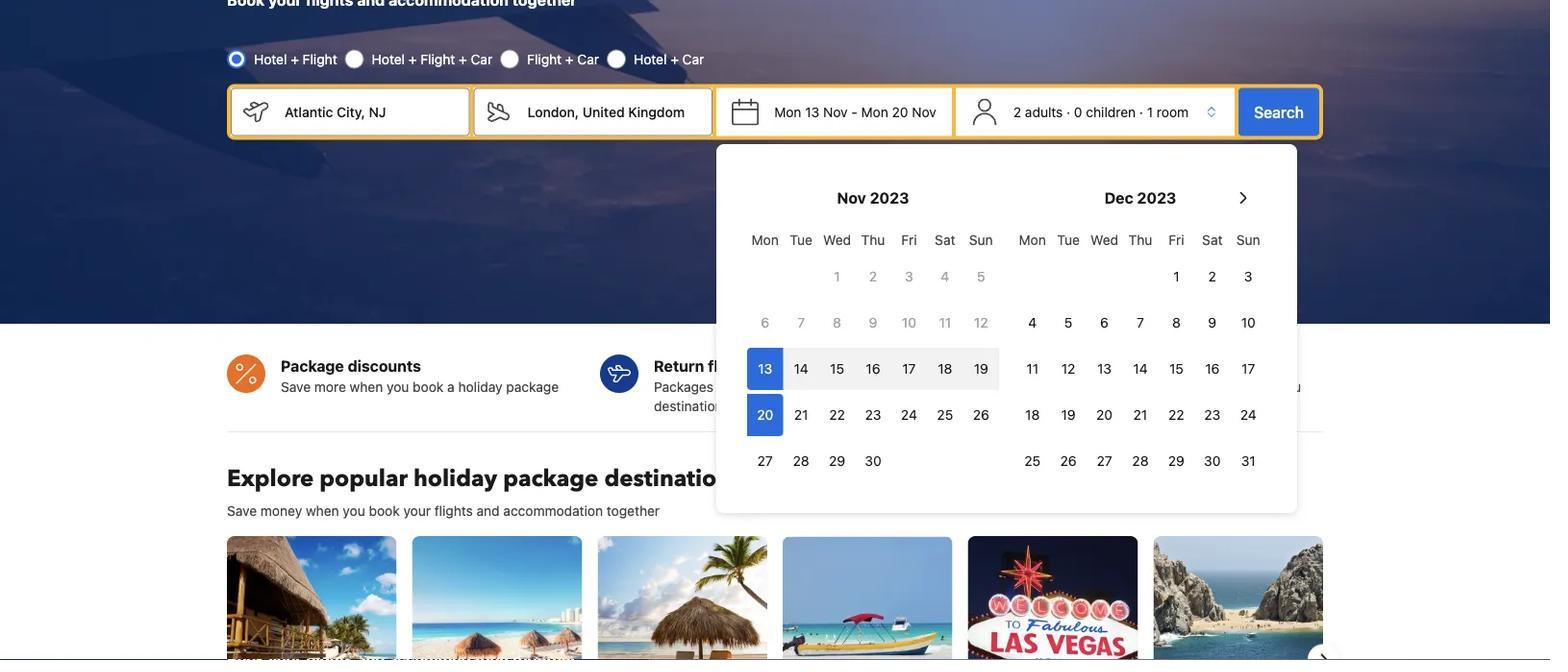 Task type: locate. For each thing, give the bounding box(es) containing it.
hotel + flight + car
[[372, 51, 492, 67]]

1 horizontal spatial 17
[[1242, 361, 1255, 377]]

0 horizontal spatial 11
[[939, 315, 951, 331]]

22
[[829, 407, 845, 423], [1168, 407, 1184, 423]]

6 Nov 2023 checkbox
[[747, 302, 783, 344]]

10 right 9 option
[[1241, 315, 1256, 331]]

2 24 from the left
[[1240, 407, 1257, 423]]

29 inside option
[[1168, 453, 1185, 469]]

9 left 10 option
[[869, 315, 877, 331]]

package inside package discounts save more when you book a holiday package
[[506, 380, 559, 395]]

1 27 from the left
[[757, 453, 773, 469]]

0 horizontal spatial book
[[369, 504, 400, 519]]

14 up to
[[794, 361, 808, 377]]

thu down dec 2023
[[1128, 232, 1152, 248]]

1 vertical spatial 18
[[1025, 407, 1040, 423]]

0 horizontal spatial car
[[471, 51, 492, 67]]

save inside package discounts save more when you book a holiday package
[[281, 380, 311, 395]]

23 down see
[[1204, 407, 1221, 423]]

2 fri from the left
[[1169, 232, 1184, 248]]

7 right 6 checkbox
[[1137, 315, 1144, 331]]

nov
[[823, 104, 848, 120], [912, 104, 936, 120], [837, 189, 866, 207]]

8 inside 8 dec 2023 checkbox
[[1172, 315, 1181, 331]]

hotel
[[254, 51, 287, 67], [372, 51, 405, 67], [634, 51, 667, 67]]

see
[[1206, 380, 1228, 395]]

1 horizontal spatial thu
[[1128, 232, 1152, 248]]

flight for hotel + flight
[[303, 51, 337, 67]]

19 inside checkbox
[[1061, 407, 1076, 423]]

1 horizontal spatial ·
[[1139, 104, 1143, 120]]

15 Nov 2023 checkbox
[[819, 348, 855, 390]]

2 30 from the left
[[1204, 453, 1221, 469]]

1 horizontal spatial grid
[[1014, 221, 1266, 483]]

7 Dec 2023 checkbox
[[1122, 302, 1158, 344]]

20 inside 20 dec 2023 option
[[1096, 407, 1113, 423]]

28 for 28 dec 2023 checkbox
[[1132, 453, 1149, 469]]

17 right 16 'checkbox'
[[902, 361, 916, 377]]

1 + from the left
[[291, 51, 299, 67]]

1 horizontal spatial flight
[[421, 51, 455, 67]]

18 down all
[[1025, 407, 1040, 423]]

1 horizontal spatial 14
[[1133, 361, 1148, 377]]

17 Dec 2023 checkbox
[[1230, 348, 1266, 390]]

·
[[1067, 104, 1070, 120], [1139, 104, 1143, 120]]

12 right 11 nov 2023 option
[[974, 315, 988, 331]]

sat up 2 option
[[1202, 232, 1223, 248]]

17 cell
[[891, 344, 927, 390]]

1 horizontal spatial 20
[[892, 104, 908, 120]]

23 Dec 2023 checkbox
[[1194, 394, 1230, 437]]

sun for dec 2023
[[1236, 232, 1260, 248]]

thu up 2 nov 2023 option
[[861, 232, 885, 248]]

1 9 from the left
[[869, 315, 877, 331]]

you down discounts
[[387, 380, 409, 395]]

17 inside checkbox
[[902, 361, 916, 377]]

13 inside checkbox
[[758, 361, 772, 377]]

1 vertical spatial when
[[306, 504, 339, 519]]

8
[[833, 315, 841, 331], [1172, 315, 1181, 331]]

16 inside 'checkbox'
[[866, 361, 880, 377]]

11
[[939, 315, 951, 331], [1026, 361, 1039, 377]]

all
[[1027, 380, 1042, 395]]

0 horizontal spatial 22
[[829, 407, 845, 423]]

1 car from the left
[[471, 51, 492, 67]]

12 inside 12 nov 2023 checkbox
[[974, 315, 988, 331]]

10 inside option
[[902, 315, 916, 331]]

book inside package discounts save more when you book a holiday package
[[413, 380, 444, 395]]

26 inside checkbox
[[1060, 453, 1077, 469]]

1 horizontal spatial 8
[[1172, 315, 1181, 331]]

5 inside option
[[1064, 315, 1073, 331]]

0 vertical spatial save
[[281, 380, 311, 395]]

23 for 23 checkbox
[[865, 407, 881, 423]]

book left a
[[413, 380, 444, 395]]

Where from? field
[[269, 88, 470, 136]]

24
[[901, 407, 917, 423], [1240, 407, 1257, 423]]

26 inside option
[[973, 407, 989, 423]]

mon up 4 option
[[1019, 232, 1046, 248]]

16 up from
[[866, 361, 880, 377]]

30 inside 30 dec 2023 checkbox
[[1204, 453, 1221, 469]]

1 horizontal spatial 3
[[1244, 269, 1253, 285]]

1 horizontal spatial 26
[[1060, 453, 1077, 469]]

1 horizontal spatial 5
[[1064, 315, 1073, 331]]

6
[[761, 315, 769, 331], [1100, 315, 1109, 331]]

7 inside checkbox
[[1137, 315, 1144, 331]]

5 for 5 nov 2023 checkbox
[[977, 269, 985, 285]]

mon
[[774, 104, 801, 120], [861, 104, 888, 120], [752, 232, 779, 248], [1019, 232, 1046, 248]]

holiday right a
[[458, 380, 502, 395]]

4 left 5 dec 2023 option on the right of page
[[1028, 315, 1037, 331]]

23 inside 23 option
[[1204, 407, 1221, 423]]

fri up 3 nov 2023 checkbox
[[901, 232, 917, 248]]

27 inside option
[[1097, 453, 1112, 469]]

9 Nov 2023 checkbox
[[855, 302, 891, 344]]

16 inside checkbox
[[1205, 361, 1220, 377]]

1 vertical spatial holiday
[[413, 463, 497, 495]]

11 inside option
[[939, 315, 951, 331]]

tue for dec
[[1057, 232, 1080, 248]]

5 Dec 2023 checkbox
[[1050, 302, 1086, 344]]

25 left "26 dec 2023" checkbox
[[1024, 453, 1041, 469]]

1 vertical spatial and
[[477, 504, 500, 519]]

12 up taxes
[[1061, 361, 1075, 377]]

and left accommodation
[[477, 504, 500, 519]]

1 22 from the left
[[829, 407, 845, 423]]

when inside package discounts save more when you book a holiday package
[[350, 380, 383, 395]]

26
[[973, 407, 989, 423], [1060, 453, 1077, 469]]

0 horizontal spatial wed
[[823, 232, 851, 248]]

24 inside option
[[901, 407, 917, 423]]

1 inside 1 dec 2023 "checkbox"
[[1173, 269, 1179, 285]]

6 for 6 option
[[761, 315, 769, 331]]

25
[[937, 407, 953, 423], [1024, 453, 1041, 469]]

1 10 from the left
[[902, 315, 916, 331]]

27 Nov 2023 checkbox
[[747, 440, 783, 483]]

sat
[[935, 232, 955, 248], [1202, 232, 1223, 248]]

5
[[977, 269, 985, 285], [1064, 315, 1073, 331]]

2 sat from the left
[[1202, 232, 1223, 248]]

22 down what
[[1168, 407, 1184, 423]]

1 horizontal spatial and
[[824, 380, 847, 395]]

1 vertical spatial 12
[[1061, 361, 1075, 377]]

27
[[757, 453, 773, 469], [1097, 453, 1112, 469]]

package
[[506, 380, 559, 395], [503, 463, 599, 495]]

14 for 14 dec 2023 option
[[1133, 361, 1148, 377]]

14 inside checkbox
[[794, 361, 808, 377]]

1 vertical spatial package
[[503, 463, 599, 495]]

0 horizontal spatial 18
[[938, 361, 952, 377]]

6 inside 6 checkbox
[[1100, 315, 1109, 331]]

1 horizontal spatial 19
[[1061, 407, 1076, 423]]

10 Nov 2023 checkbox
[[891, 302, 927, 344]]

2 8 from the left
[[1172, 315, 1181, 331]]

3 for dec 2023
[[1244, 269, 1253, 285]]

2 16 from the left
[[1205, 361, 1220, 377]]

you inside package discounts save more when you book a holiday package
[[387, 380, 409, 395]]

7 inside option
[[797, 315, 805, 331]]

1 vertical spatial 11
[[1026, 361, 1039, 377]]

hotel for hotel + car
[[634, 51, 667, 67]]

2 2023 from the left
[[1137, 189, 1176, 207]]

you down the 'popular'
[[343, 504, 365, 519]]

0 horizontal spatial thu
[[861, 232, 885, 248]]

1 inside 1 nov 2023 checkbox
[[834, 269, 840, 285]]

5 inside checkbox
[[977, 269, 985, 285]]

1 horizontal spatial book
[[413, 380, 444, 395]]

17 for 17 nov 2023 checkbox
[[902, 361, 916, 377]]

4 inside checkbox
[[941, 269, 949, 285]]

0 vertical spatial and
[[824, 380, 847, 395]]

11 right 10 option
[[939, 315, 951, 331]]

1 2023 from the left
[[870, 189, 909, 207]]

flights inside explore popular holiday package destinations save money when you book your flights and accommodation together
[[434, 504, 473, 519]]

1 29 from the left
[[829, 453, 845, 469]]

2 23 from the left
[[1204, 407, 1221, 423]]

wed up 1 nov 2023 checkbox
[[823, 232, 851, 248]]

2
[[1013, 104, 1021, 120], [869, 269, 877, 285], [1208, 269, 1216, 285]]

2 17 from the left
[[1242, 361, 1255, 377]]

23
[[865, 407, 881, 423], [1204, 407, 1221, 423]]

1 vertical spatial flights
[[766, 380, 804, 395]]

30 inside 30 nov 2023 option
[[865, 453, 881, 469]]

package
[[281, 357, 344, 376]]

1 6 from the left
[[761, 315, 769, 331]]

package inside explore popular holiday package destinations save money when you book your flights and accommodation together
[[503, 463, 599, 495]]

8 inside 8 nov 2023 option
[[833, 315, 841, 331]]

1 horizontal spatial car
[[577, 51, 599, 67]]

1 hotel from the left
[[254, 51, 287, 67]]

2 10 from the left
[[1241, 315, 1256, 331]]

28 inside "checkbox"
[[793, 453, 809, 469]]

you
[[387, 380, 409, 395], [1180, 380, 1202, 395], [1279, 380, 1301, 395], [343, 504, 365, 519]]

6 left 7 option
[[761, 315, 769, 331]]

21 down what
[[1133, 407, 1147, 423]]

1 for nov 2023
[[834, 269, 840, 285]]

3 right 2 nov 2023 option
[[905, 269, 913, 285]]

1 Dec 2023 checkbox
[[1158, 256, 1194, 298]]

1 left room
[[1147, 104, 1153, 120]]

15 for 15 nov 2023 "option" at the bottom of page
[[830, 361, 844, 377]]

17 inside option
[[1242, 361, 1255, 377]]

1 horizontal spatial 27
[[1097, 453, 1112, 469]]

6 inside 6 option
[[761, 315, 769, 331]]

1 horizontal spatial 24
[[1240, 407, 1257, 423]]

-
[[851, 104, 858, 120]]

hidden
[[1051, 357, 1103, 376]]

you left see
[[1180, 380, 1202, 395]]

2 horizontal spatial hotel
[[634, 51, 667, 67]]

19
[[974, 361, 988, 377], [1061, 407, 1076, 423]]

room
[[1157, 104, 1189, 120]]

0 vertical spatial 4
[[941, 269, 949, 285]]

29 Nov 2023 checkbox
[[819, 440, 855, 483]]

20 left 21 nov 2023 option
[[757, 407, 773, 423]]

sun for nov 2023
[[969, 232, 993, 248]]

dec 2023
[[1104, 189, 1176, 207]]

16 Nov 2023 checkbox
[[855, 348, 891, 390]]

0 horizontal spatial fri
[[901, 232, 917, 248]]

1 16 from the left
[[866, 361, 880, 377]]

13 up include
[[758, 361, 772, 377]]

4 right 3 nov 2023 checkbox
[[941, 269, 949, 285]]

book down the 'popular'
[[369, 504, 400, 519]]

discounts
[[348, 357, 421, 376]]

2 horizontal spatial 2
[[1208, 269, 1216, 285]]

2 vertical spatial flights
[[434, 504, 473, 519]]

16
[[866, 361, 880, 377], [1205, 361, 1220, 377]]

0 horizontal spatial 15
[[830, 361, 844, 377]]

10 for 10 option
[[902, 315, 916, 331]]

16 up see
[[1205, 361, 1220, 377]]

book inside explore popular holiday package destinations save money when you book your flights and accommodation together
[[369, 504, 400, 519]]

0 horizontal spatial 19
[[974, 361, 988, 377]]

13
[[805, 104, 819, 120], [758, 361, 772, 377], [1097, 361, 1112, 377]]

2 15 from the left
[[1169, 361, 1184, 377]]

24 inside checkbox
[[1240, 407, 1257, 423]]

2 27 from the left
[[1097, 453, 1112, 469]]

13 left the -
[[805, 104, 819, 120]]

4 Dec 2023 checkbox
[[1014, 302, 1050, 344]]

14 up what
[[1133, 361, 1148, 377]]

1 3 from the left
[[905, 269, 913, 285]]

2 14 from the left
[[1133, 361, 1148, 377]]

30
[[865, 453, 881, 469], [1204, 453, 1221, 469]]

28 right 27 dec 2023 option
[[1132, 453, 1149, 469]]

0 horizontal spatial 30
[[865, 453, 881, 469]]

8 left 9 option
[[1172, 315, 1181, 331]]

taxes
[[1046, 380, 1079, 395]]

2 21 from the left
[[1133, 407, 1147, 423]]

no
[[1027, 357, 1048, 376]]

14
[[794, 361, 808, 377], [1133, 361, 1148, 377]]

0 horizontal spatial 16
[[866, 361, 880, 377]]

9 for 9 option
[[1208, 315, 1217, 331]]

save left "money" at bottom
[[227, 504, 257, 519]]

19 right 18 nov 2023 checkbox
[[974, 361, 988, 377]]

0 horizontal spatial 8
[[833, 315, 841, 331]]

2 3 from the left
[[1244, 269, 1253, 285]]

9 inside 9 option
[[1208, 315, 1217, 331]]

7 right 6 option
[[797, 315, 805, 331]]

when right "money" at bottom
[[306, 504, 339, 519]]

0 horizontal spatial 25
[[937, 407, 953, 423]]

21 inside checkbox
[[1133, 407, 1147, 423]]

1 vertical spatial 19
[[1061, 407, 1076, 423]]

28 Dec 2023 checkbox
[[1122, 440, 1158, 483]]

destinations
[[604, 463, 742, 495]]

1 horizontal spatial 15
[[1169, 361, 1184, 377]]

1 flight from the left
[[303, 51, 337, 67]]

29 right 28 dec 2023 checkbox
[[1168, 453, 1185, 469]]

5 right 4 nov 2023 checkbox
[[977, 269, 985, 285]]

5 for 5 dec 2023 option on the right of page
[[1064, 315, 1073, 331]]

0 vertical spatial 18
[[938, 361, 952, 377]]

1 horizontal spatial 12
[[1061, 361, 1075, 377]]

tue
[[790, 232, 812, 248], [1057, 232, 1080, 248]]

4 + from the left
[[565, 51, 574, 67]]

0 horizontal spatial 1
[[834, 269, 840, 285]]

11 up all
[[1026, 361, 1039, 377]]

1 tue from the left
[[790, 232, 812, 248]]

16 for 16 'checkbox'
[[866, 361, 880, 377]]

tue up 5 dec 2023 option on the right of page
[[1057, 232, 1080, 248]]

3 Nov 2023 checkbox
[[891, 256, 927, 298]]

1 8 from the left
[[833, 315, 841, 331]]

sun up 5 nov 2023 checkbox
[[969, 232, 993, 248]]

21
[[794, 407, 808, 423], [1133, 407, 1147, 423]]

14 for 14 nov 2023 checkbox
[[794, 361, 808, 377]]

2 9 from the left
[[1208, 315, 1217, 331]]

1 sat from the left
[[935, 232, 955, 248]]

13 cell
[[747, 344, 783, 390]]

save down package
[[281, 380, 311, 395]]

10
[[902, 315, 916, 331], [1241, 315, 1256, 331]]

20 for 20 nov 2023 checkbox
[[757, 407, 773, 423]]

1 horizontal spatial sat
[[1202, 232, 1223, 248]]

1
[[1147, 104, 1153, 120], [834, 269, 840, 285], [1173, 269, 1179, 285]]

package discounts save more when you book a holiday package
[[281, 357, 559, 395]]

fri for dec 2023
[[1169, 232, 1184, 248]]

19 down taxes
[[1061, 407, 1076, 423]]

wed down "dec"
[[1090, 232, 1118, 248]]

19 cell
[[963, 344, 999, 390]]

3 car from the left
[[682, 51, 704, 67]]

10 for 10 dec 2023 checkbox
[[1241, 315, 1256, 331]]

save inside explore popular holiday package destinations save money when you book your flights and accommodation together
[[227, 504, 257, 519]]

0 horizontal spatial 2023
[[870, 189, 909, 207]]

sun up 3 dec 2023 checkbox
[[1236, 232, 1260, 248]]

0 horizontal spatial tue
[[790, 232, 812, 248]]

29
[[829, 453, 845, 469], [1168, 453, 1185, 469]]

search button
[[1239, 88, 1319, 136]]

0 vertical spatial book
[[413, 380, 444, 395]]

2 grid from the left
[[1014, 221, 1266, 483]]

flights
[[708, 357, 756, 376], [766, 380, 804, 395], [434, 504, 473, 519]]

together
[[607, 504, 660, 519]]

5 + from the left
[[670, 51, 679, 67]]

sat up 4 nov 2023 checkbox
[[935, 232, 955, 248]]

1 vertical spatial 5
[[1064, 315, 1073, 331]]

15 inside "option"
[[830, 361, 844, 377]]

tue up 7 option
[[790, 232, 812, 248]]

6 left "7" checkbox
[[1100, 315, 1109, 331]]

thu
[[861, 232, 885, 248], [1128, 232, 1152, 248]]

20
[[892, 104, 908, 120], [757, 407, 773, 423], [1096, 407, 1113, 423]]

your inside "return flights included packages include flights to and from your destination"
[[883, 380, 911, 395]]

1 14 from the left
[[794, 361, 808, 377]]

7 for "7" checkbox
[[1137, 315, 1144, 331]]

1 horizontal spatial tue
[[1057, 232, 1080, 248]]

1 vertical spatial 4
[[1028, 315, 1037, 331]]

0 horizontal spatial flights
[[434, 504, 473, 519]]

2 horizontal spatial 1
[[1173, 269, 1179, 285]]

1 28 from the left
[[793, 453, 809, 469]]

11 inside checkbox
[[1026, 361, 1039, 377]]

12
[[974, 315, 988, 331], [1061, 361, 1075, 377]]

12 inside the 12 dec 2023 checkbox
[[1061, 361, 1075, 377]]

1 horizontal spatial 23
[[1204, 407, 1221, 423]]

car
[[471, 51, 492, 67], [577, 51, 599, 67], [682, 51, 704, 67]]

2 + from the left
[[409, 51, 417, 67]]

17 up what at right
[[1242, 361, 1255, 377]]

3
[[905, 269, 913, 285], [1244, 269, 1253, 285]]

when down discounts
[[350, 380, 383, 395]]

0 vertical spatial 26
[[973, 407, 989, 423]]

1 horizontal spatial 6
[[1100, 315, 1109, 331]]

2 car from the left
[[577, 51, 599, 67]]

6 for 6 checkbox
[[1100, 315, 1109, 331]]

28 inside checkbox
[[1132, 453, 1149, 469]]

when inside explore popular holiday package destinations save money when you book your flights and accommodation together
[[306, 504, 339, 519]]

29 for 29 option
[[829, 453, 845, 469]]

2 22 from the left
[[1168, 407, 1184, 423]]

9 inside 9 nov 2023 option
[[869, 315, 877, 331]]

29 left 30 nov 2023 option
[[829, 453, 845, 469]]

1 17 from the left
[[902, 361, 916, 377]]

1 15 from the left
[[830, 361, 844, 377]]

28 right 27 checkbox
[[793, 453, 809, 469]]

you right what at right
[[1279, 380, 1301, 395]]

your
[[883, 380, 911, 395], [403, 504, 431, 519]]

2 28 from the left
[[1132, 453, 1149, 469]]

adults
[[1025, 104, 1063, 120]]

19 Dec 2023 checkbox
[[1050, 394, 1086, 437]]

9 right 8 dec 2023 checkbox
[[1208, 315, 1217, 331]]

0 vertical spatial 12
[[974, 315, 988, 331]]

8 for 8 dec 2023 checkbox
[[1172, 315, 1181, 331]]

19 inside option
[[974, 361, 988, 377]]

1 fri from the left
[[901, 232, 917, 248]]

1 24 from the left
[[901, 407, 917, 423]]

fri up 1 dec 2023 "checkbox"
[[1169, 232, 1184, 248]]

0 horizontal spatial 14
[[794, 361, 808, 377]]

5 right 4 option
[[1064, 315, 1073, 331]]

24 right 23 checkbox
[[901, 407, 917, 423]]

book
[[413, 380, 444, 395], [369, 504, 400, 519]]

sun
[[969, 232, 993, 248], [1236, 232, 1260, 248]]

1 vertical spatial save
[[227, 504, 257, 519]]

0 vertical spatial flights
[[708, 357, 756, 376]]

15 for 15 checkbox at the right of the page
[[1169, 361, 1184, 377]]

2 29 from the left
[[1168, 453, 1185, 469]]

26 Dec 2023 checkbox
[[1050, 440, 1086, 483]]

0 horizontal spatial 9
[[869, 315, 877, 331]]

0 horizontal spatial 29
[[829, 453, 845, 469]]

when
[[350, 380, 383, 395], [306, 504, 339, 519]]

0 vertical spatial 5
[[977, 269, 985, 285]]

27 for 27 dec 2023 option
[[1097, 453, 1112, 469]]

0 horizontal spatial grid
[[747, 221, 999, 483]]

flight
[[303, 51, 337, 67], [421, 51, 455, 67], [527, 51, 562, 67]]

22 right 21 nov 2023 option
[[829, 407, 845, 423]]

1 23 from the left
[[865, 407, 881, 423]]

wed for dec 2023
[[1090, 232, 1118, 248]]

13 inside option
[[1097, 361, 1112, 377]]

24 for "24 nov 2023" option
[[901, 407, 917, 423]]

21 inside option
[[794, 407, 808, 423]]

11 for 11 nov 2023 option
[[939, 315, 951, 331]]

27 left 28 nov 2023 "checkbox"
[[757, 453, 773, 469]]

2 right 1 nov 2023 checkbox
[[869, 269, 877, 285]]

20 down included.
[[1096, 407, 1113, 423]]

· right children
[[1139, 104, 1143, 120]]

13 Nov 2023 checkbox
[[747, 348, 783, 390]]

1 sun from the left
[[969, 232, 993, 248]]

1 wed from the left
[[823, 232, 851, 248]]

3 for nov 2023
[[905, 269, 913, 285]]

7
[[797, 315, 805, 331], [1137, 315, 1144, 331]]

0 horizontal spatial save
[[227, 504, 257, 519]]

included
[[759, 357, 823, 376]]

6 Dec 2023 checkbox
[[1086, 302, 1122, 344]]

2 flight from the left
[[421, 51, 455, 67]]

0 horizontal spatial ·
[[1067, 104, 1070, 120]]

28 Nov 2023 checkbox
[[783, 440, 819, 483]]

nov up 1 nov 2023 checkbox
[[837, 189, 866, 207]]

8 right 7 option
[[833, 315, 841, 331]]

28
[[793, 453, 809, 469], [1132, 453, 1149, 469]]

18 for 18 dec 2023 checkbox on the right of page
[[1025, 407, 1040, 423]]

what
[[1143, 380, 1176, 395]]

18 inside cell
[[938, 361, 952, 377]]

+
[[291, 51, 299, 67], [409, 51, 417, 67], [459, 51, 467, 67], [565, 51, 574, 67], [670, 51, 679, 67]]

1 horizontal spatial 29
[[1168, 453, 1185, 469]]

no hidden costs all taxes included. what you see is what you pay
[[1027, 357, 1301, 415]]

1 horizontal spatial 10
[[1241, 315, 1256, 331]]

12 for the 12 dec 2023 checkbox
[[1061, 361, 1075, 377]]

20 right the -
[[892, 104, 908, 120]]

1 thu from the left
[[861, 232, 885, 248]]

1 for dec 2023
[[1173, 269, 1179, 285]]

and
[[824, 380, 847, 395], [477, 504, 500, 519]]

package right a
[[506, 380, 559, 395]]

mon right the -
[[861, 104, 888, 120]]

1 horizontal spatial 21
[[1133, 407, 1147, 423]]

30 right 29 option
[[865, 453, 881, 469]]

4
[[941, 269, 949, 285], [1028, 315, 1037, 331]]

2 wed from the left
[[1090, 232, 1118, 248]]

1 grid from the left
[[747, 221, 999, 483]]

package up accommodation
[[503, 463, 599, 495]]

save
[[281, 380, 311, 395], [227, 504, 257, 519]]

1 7 from the left
[[797, 315, 805, 331]]

holiday down a
[[413, 463, 497, 495]]

18 right 17 nov 2023 checkbox
[[938, 361, 952, 377]]

2 right 1 dec 2023 "checkbox"
[[1208, 269, 1216, 285]]

holiday
[[458, 380, 502, 395], [413, 463, 497, 495]]

wed
[[823, 232, 851, 248], [1090, 232, 1118, 248]]

1 horizontal spatial your
[[883, 380, 911, 395]]

1 horizontal spatial when
[[350, 380, 383, 395]]

2 horizontal spatial 13
[[1097, 361, 1112, 377]]

10 inside checkbox
[[1241, 315, 1256, 331]]

explore
[[227, 463, 314, 495]]

21 down to
[[794, 407, 808, 423]]

2023 up 2 nov 2023 option
[[870, 189, 909, 207]]

18 Dec 2023 checkbox
[[1014, 394, 1050, 437]]

4 inside option
[[1028, 315, 1037, 331]]

1 horizontal spatial fri
[[1169, 232, 1184, 248]]

0 horizontal spatial 5
[[977, 269, 985, 285]]

2 tue from the left
[[1057, 232, 1080, 248]]

1 horizontal spatial 22
[[1168, 407, 1184, 423]]

nov left the -
[[823, 104, 848, 120]]

1 horizontal spatial flights
[[708, 357, 756, 376]]

0 horizontal spatial when
[[306, 504, 339, 519]]

2023
[[870, 189, 909, 207], [1137, 189, 1176, 207]]

· left 0
[[1067, 104, 1070, 120]]

3 right 2 option
[[1244, 269, 1253, 285]]

0 vertical spatial package
[[506, 380, 559, 395]]

2 sun from the left
[[1236, 232, 1260, 248]]

2 7 from the left
[[1137, 315, 1144, 331]]

return flights included packages include flights to and from your destination
[[654, 357, 911, 415]]

30 for 30 nov 2023 option
[[865, 453, 881, 469]]

1 left 2 option
[[1173, 269, 1179, 285]]

and right to
[[824, 380, 847, 395]]

15 Dec 2023 checkbox
[[1158, 348, 1194, 390]]

3 flight from the left
[[527, 51, 562, 67]]

2 6 from the left
[[1100, 315, 1109, 331]]

14 inside option
[[1133, 361, 1148, 377]]

0 horizontal spatial 21
[[794, 407, 808, 423]]

1 Nov 2023 checkbox
[[819, 256, 855, 298]]

2 hotel from the left
[[372, 51, 405, 67]]

0 horizontal spatial sun
[[969, 232, 993, 248]]

wed for nov 2023
[[823, 232, 851, 248]]

15 inside checkbox
[[1169, 361, 1184, 377]]

30 right the 29 dec 2023 option
[[1204, 453, 1221, 469]]

23 inside 23 checkbox
[[865, 407, 881, 423]]

3 hotel from the left
[[634, 51, 667, 67]]

1 horizontal spatial 30
[[1204, 453, 1221, 469]]

flight + car
[[527, 51, 599, 67]]

0 horizontal spatial 26
[[973, 407, 989, 423]]

2023 right "dec"
[[1137, 189, 1176, 207]]

25 right "24 nov 2023" option
[[937, 407, 953, 423]]

23 for 23 option
[[1204, 407, 1221, 423]]

1 21 from the left
[[794, 407, 808, 423]]

0 horizontal spatial 13
[[758, 361, 772, 377]]

Where to? field
[[512, 88, 713, 136]]

31 Dec 2023 checkbox
[[1230, 440, 1266, 483]]

costs
[[1106, 357, 1147, 376]]

15 right 14 nov 2023 checkbox
[[830, 361, 844, 377]]

15 up what
[[1169, 361, 1184, 377]]

22 Dec 2023 checkbox
[[1158, 394, 1194, 437]]

24 for 24 dec 2023 checkbox
[[1240, 407, 1257, 423]]

27 left 28 dec 2023 checkbox
[[1097, 453, 1112, 469]]

2 left adults
[[1013, 104, 1021, 120]]

include
[[717, 380, 762, 395]]

0 vertical spatial 19
[[974, 361, 988, 377]]

18
[[938, 361, 952, 377], [1025, 407, 1040, 423]]

13 up included.
[[1097, 361, 1112, 377]]

0 horizontal spatial 20
[[757, 407, 773, 423]]

16 Dec 2023 checkbox
[[1194, 348, 1230, 390]]

17
[[902, 361, 916, 377], [1242, 361, 1255, 377]]

10 left 11 nov 2023 option
[[902, 315, 916, 331]]

27 inside checkbox
[[757, 453, 773, 469]]

1 horizontal spatial wed
[[1090, 232, 1118, 248]]

money
[[260, 504, 302, 519]]

28 for 28 nov 2023 "checkbox"
[[793, 453, 809, 469]]

what
[[1245, 380, 1275, 395]]

17 Nov 2023 checkbox
[[891, 348, 927, 390]]

grid
[[747, 221, 999, 483], [1014, 221, 1266, 483]]

29 inside option
[[829, 453, 845, 469]]

explore popular holiday package destinations region
[[212, 537, 1339, 661]]

1 horizontal spatial 9
[[1208, 315, 1217, 331]]

0 horizontal spatial 10
[[902, 315, 916, 331]]

1 horizontal spatial 4
[[1028, 315, 1037, 331]]

1 30 from the left
[[865, 453, 881, 469]]

thu for nov
[[861, 232, 885, 248]]

15
[[830, 361, 844, 377], [1169, 361, 1184, 377]]

0 vertical spatial your
[[883, 380, 911, 395]]

20 inside 20 nov 2023 checkbox
[[757, 407, 773, 423]]

24 down what at right
[[1240, 407, 1257, 423]]

24 Nov 2023 checkbox
[[891, 394, 927, 437]]

1 horizontal spatial 28
[[1132, 453, 1149, 469]]

11 for 11 dec 2023 checkbox
[[1026, 361, 1039, 377]]

23 down from
[[865, 407, 881, 423]]

2 thu from the left
[[1128, 232, 1152, 248]]

fri for nov 2023
[[901, 232, 917, 248]]

popular
[[320, 463, 408, 495]]

7 for 7 option
[[797, 315, 805, 331]]



Task type: describe. For each thing, give the bounding box(es) containing it.
21 Nov 2023 checkbox
[[783, 394, 819, 437]]

21 for 21 nov 2023 option
[[794, 407, 808, 423]]

2 for nov 2023
[[869, 269, 877, 285]]

sat for nov 2023
[[935, 232, 955, 248]]

22 for '22 dec 2023' checkbox
[[1168, 407, 1184, 423]]

21 Dec 2023 checkbox
[[1122, 394, 1158, 437]]

dec
[[1104, 189, 1133, 207]]

return
[[654, 357, 704, 376]]

1 · from the left
[[1067, 104, 1070, 120]]

included.
[[1083, 380, 1140, 395]]

31
[[1241, 453, 1256, 469]]

tue for nov
[[790, 232, 812, 248]]

19 Nov 2023 checkbox
[[963, 348, 999, 390]]

1 horizontal spatial 13
[[805, 104, 819, 120]]

24 Dec 2023 checkbox
[[1230, 394, 1266, 437]]

0
[[1074, 104, 1082, 120]]

20 for 20 dec 2023 option
[[1096, 407, 1113, 423]]

mon 13 nov - mon 20 nov
[[774, 104, 936, 120]]

destination
[[654, 399, 723, 415]]

13 for 13 option
[[1097, 361, 1112, 377]]

30 Nov 2023 checkbox
[[855, 440, 891, 483]]

accommodation
[[503, 504, 603, 519]]

+ for hotel + flight + car
[[409, 51, 417, 67]]

3 Dec 2023 checkbox
[[1230, 256, 1266, 298]]

+ for flight + car
[[565, 51, 574, 67]]

15 cell
[[819, 344, 855, 390]]

25 Dec 2023 checkbox
[[1014, 440, 1050, 483]]

14 Dec 2023 checkbox
[[1122, 348, 1158, 390]]

30 for 30 dec 2023 checkbox
[[1204, 453, 1221, 469]]

8 Nov 2023 checkbox
[[819, 302, 855, 344]]

9 for 9 nov 2023 option
[[869, 315, 877, 331]]

is
[[1231, 380, 1241, 395]]

pay
[[1027, 399, 1049, 415]]

holiday inside package discounts save more when you book a holiday package
[[458, 380, 502, 395]]

2 Dec 2023 checkbox
[[1194, 256, 1230, 298]]

explore popular holiday package destinations save money when you book your flights and accommodation together
[[227, 463, 742, 519]]

30 Dec 2023 checkbox
[[1194, 440, 1230, 483]]

nov 2023
[[837, 189, 909, 207]]

0 vertical spatial 25
[[937, 407, 953, 423]]

mon up 6 option
[[752, 232, 779, 248]]

hotel + flight
[[254, 51, 337, 67]]

and inside explore popular holiday package destinations save money when you book your flights and accommodation together
[[477, 504, 500, 519]]

16 cell
[[855, 344, 891, 390]]

18 cell
[[927, 344, 963, 390]]

car for hotel + car
[[682, 51, 704, 67]]

20 Nov 2023 checkbox
[[747, 394, 783, 437]]

16 for the 16 dec 2023 checkbox
[[1205, 361, 1220, 377]]

12 for 12 nov 2023 checkbox
[[974, 315, 988, 331]]

9 Dec 2023 checkbox
[[1194, 302, 1230, 344]]

18 Nov 2023 checkbox
[[927, 348, 963, 390]]

next image
[[1312, 649, 1335, 661]]

2 Nov 2023 checkbox
[[855, 256, 891, 298]]

flight for hotel + flight + car
[[421, 51, 455, 67]]

2023 for dec 2023
[[1137, 189, 1176, 207]]

search
[[1254, 103, 1304, 121]]

13 for the 13 nov 2023 checkbox
[[758, 361, 772, 377]]

1 horizontal spatial 2
[[1013, 104, 1021, 120]]

8 Dec 2023 checkbox
[[1158, 302, 1194, 344]]

a
[[447, 380, 455, 395]]

more
[[314, 380, 346, 395]]

3 + from the left
[[459, 51, 467, 67]]

19 for 19 option
[[974, 361, 988, 377]]

2 horizontal spatial flights
[[766, 380, 804, 395]]

19 for 19 checkbox
[[1061, 407, 1076, 423]]

18 for 18 nov 2023 checkbox
[[938, 361, 952, 377]]

25 Nov 2023 checkbox
[[927, 394, 963, 437]]

from
[[851, 380, 880, 395]]

4 for 4 nov 2023 checkbox
[[941, 269, 949, 285]]

packages
[[654, 380, 713, 395]]

children
[[1086, 104, 1136, 120]]

4 for 4 option
[[1028, 315, 1037, 331]]

5 Nov 2023 checkbox
[[963, 256, 999, 298]]

8 for 8 nov 2023 option in the right of the page
[[833, 315, 841, 331]]

20 Dec 2023 checkbox
[[1086, 394, 1122, 437]]

hotel for hotel + flight
[[254, 51, 287, 67]]

14 cell
[[783, 344, 819, 390]]

27 Dec 2023 checkbox
[[1086, 440, 1122, 483]]

26 Nov 2023 checkbox
[[963, 394, 999, 437]]

26 for "26 dec 2023" checkbox
[[1060, 453, 1077, 469]]

22 Nov 2023 checkbox
[[819, 394, 855, 437]]

your inside explore popular holiday package destinations save money when you book your flights and accommodation together
[[403, 504, 431, 519]]

13 Dec 2023 checkbox
[[1086, 348, 1122, 390]]

29 for the 29 dec 2023 option
[[1168, 453, 1185, 469]]

hotel for hotel + flight + car
[[372, 51, 405, 67]]

hotel + car
[[634, 51, 704, 67]]

and inside "return flights included packages include flights to and from your destination"
[[824, 380, 847, 395]]

2 for dec 2023
[[1208, 269, 1216, 285]]

2 adults · 0 children · 1 room
[[1013, 104, 1189, 120]]

11 Nov 2023 checkbox
[[927, 302, 963, 344]]

2 · from the left
[[1139, 104, 1143, 120]]

+ for hotel + flight
[[291, 51, 299, 67]]

14 Nov 2023 checkbox
[[783, 348, 819, 390]]

2023 for nov 2023
[[870, 189, 909, 207]]

7 Nov 2023 checkbox
[[783, 302, 819, 344]]

holiday inside explore popular holiday package destinations save money when you book your flights and accommodation together
[[413, 463, 497, 495]]

20 cell
[[747, 390, 783, 437]]

11 Dec 2023 checkbox
[[1014, 348, 1050, 390]]

23 Nov 2023 checkbox
[[855, 394, 891, 437]]

+ for hotel + car
[[670, 51, 679, 67]]

10 Dec 2023 checkbox
[[1230, 302, 1266, 344]]

12 Dec 2023 checkbox
[[1050, 348, 1086, 390]]

car for flight + car
[[577, 51, 599, 67]]

mon left the -
[[774, 104, 801, 120]]

12 Nov 2023 checkbox
[[963, 302, 999, 344]]

17 for 17 option
[[1242, 361, 1255, 377]]

29 Dec 2023 checkbox
[[1158, 440, 1194, 483]]

26 for 26 option
[[973, 407, 989, 423]]

4 Nov 2023 checkbox
[[927, 256, 963, 298]]

thu for dec
[[1128, 232, 1152, 248]]

nov right the -
[[912, 104, 936, 120]]

21 for 21 dec 2023 checkbox
[[1133, 407, 1147, 423]]

1 vertical spatial 25
[[1024, 453, 1041, 469]]

1 horizontal spatial 1
[[1147, 104, 1153, 120]]

grid for nov
[[747, 221, 999, 483]]

to
[[808, 380, 820, 395]]

you inside explore popular holiday package destinations save money when you book your flights and accommodation together
[[343, 504, 365, 519]]

22 for 22 nov 2023 checkbox
[[829, 407, 845, 423]]

sat for dec 2023
[[1202, 232, 1223, 248]]

27 for 27 checkbox
[[757, 453, 773, 469]]

grid for dec
[[1014, 221, 1266, 483]]



Task type: vqa. For each thing, say whether or not it's contained in the screenshot.
the middle THE 2
yes



